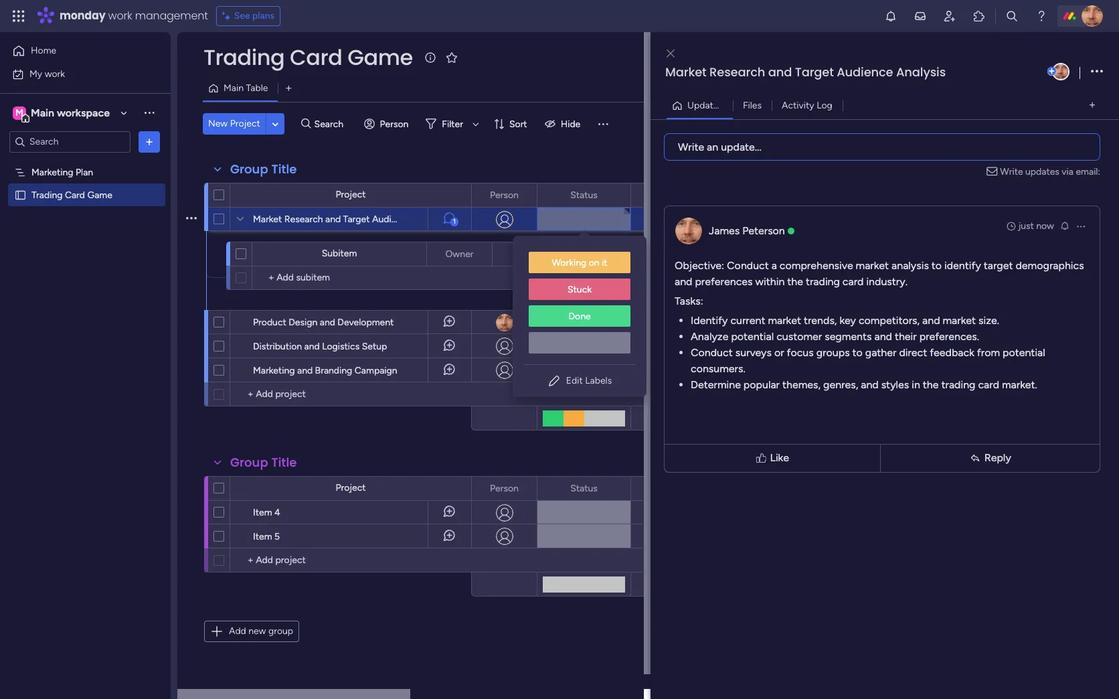 Task type: locate. For each thing, give the bounding box(es) containing it.
dapulse addbtn image
[[1048, 67, 1057, 76]]

on down the stuck option
[[593, 317, 604, 328]]

new project
[[208, 118, 260, 129]]

it left 'date' field
[[602, 257, 608, 269]]

1 button
[[428, 207, 471, 231]]

done down the stuck
[[569, 311, 591, 322]]

market.
[[1002, 378, 1038, 391]]

0 vertical spatial on
[[589, 257, 600, 269]]

1 horizontal spatial main
[[224, 82, 244, 94]]

logistics
[[322, 341, 360, 352]]

card left industry.
[[843, 275, 864, 288]]

0 horizontal spatial market
[[253, 214, 282, 225]]

now
[[1037, 220, 1055, 231]]

main inside button
[[224, 82, 244, 94]]

0 vertical spatial person
[[380, 118, 409, 130]]

0 horizontal spatial options image
[[143, 135, 156, 148]]

demographics
[[1016, 259, 1085, 272]]

sort
[[510, 118, 527, 130]]

0 vertical spatial person field
[[487, 188, 522, 203]]

1 vertical spatial marketing
[[253, 365, 295, 376]]

1 horizontal spatial option
[[529, 332, 631, 354]]

date
[[621, 248, 640, 260]]

0 vertical spatial conduct
[[727, 259, 769, 272]]

title down the angle down icon
[[272, 161, 297, 177]]

group title up the item 4
[[230, 454, 297, 471]]

0 horizontal spatial marketing
[[31, 166, 73, 178]]

Group Title field
[[227, 161, 300, 178], [227, 454, 300, 471]]

target up activity log
[[795, 64, 834, 80]]

public board image
[[14, 189, 27, 201]]

trading
[[806, 275, 840, 288], [942, 378, 976, 391]]

1 horizontal spatial potential
[[1003, 346, 1046, 359]]

0 horizontal spatial 1
[[453, 218, 456, 226]]

market
[[666, 64, 707, 80], [253, 214, 282, 225]]

and up subitem
[[325, 214, 341, 225]]

game down plan
[[87, 189, 112, 201]]

home
[[31, 45, 56, 56]]

1 horizontal spatial research
[[710, 64, 766, 80]]

0 vertical spatial working
[[552, 257, 587, 269]]

1 horizontal spatial card
[[979, 378, 1000, 391]]

add view image right table
[[286, 83, 292, 93]]

edit labels button
[[524, 370, 636, 392]]

title up 4
[[272, 454, 297, 471]]

and up activity in the top of the page
[[769, 64, 792, 80]]

0 vertical spatial + add project text field
[[237, 386, 465, 402]]

and down design
[[304, 341, 320, 352]]

group title field down the angle down icon
[[227, 161, 300, 178]]

2 group title from the top
[[230, 454, 297, 471]]

trading card game inside list box
[[31, 189, 112, 201]]

0 horizontal spatial card
[[65, 189, 85, 201]]

work right my
[[45, 68, 65, 79]]

research up / on the top right of the page
[[710, 64, 766, 80]]

potential up "market."
[[1003, 346, 1046, 359]]

stuck
[[568, 284, 592, 295]]

0 vertical spatial market research and target audience analysis
[[666, 64, 946, 80]]

new
[[249, 625, 266, 637]]

card left "market."
[[979, 378, 1000, 391]]

0 horizontal spatial add view image
[[286, 83, 292, 93]]

potential
[[732, 330, 774, 343], [1003, 346, 1046, 359]]

option down "done" option
[[529, 332, 631, 354]]

analysis up owner
[[414, 214, 449, 225]]

menu image
[[597, 117, 610, 131]]

1 vertical spatial group title field
[[227, 454, 300, 471]]

filter button
[[421, 113, 484, 135]]

2 item from the top
[[253, 531, 272, 542]]

work inside my work button
[[45, 68, 65, 79]]

dapulse drag 2 image
[[653, 351, 657, 366]]

trading right public board icon
[[31, 189, 63, 201]]

write inside button
[[678, 140, 705, 153]]

0 vertical spatial options image
[[143, 135, 156, 148]]

0 vertical spatial audience
[[837, 64, 894, 80]]

market
[[856, 259, 889, 272], [768, 314, 802, 326], [943, 314, 976, 326]]

market up customer
[[768, 314, 802, 326]]

an
[[707, 140, 719, 153]]

1 vertical spatial done
[[573, 340, 595, 352]]

the
[[788, 275, 804, 288], [923, 378, 939, 391]]

conduct down analyze
[[691, 346, 733, 359]]

trading down comprehensive
[[806, 275, 840, 288]]

marketing down distribution
[[253, 365, 295, 376]]

1
[[731, 99, 735, 111], [453, 218, 456, 226]]

done
[[569, 311, 591, 322], [573, 340, 595, 352]]

or
[[775, 346, 785, 359]]

group down new project button
[[230, 161, 268, 177]]

1 vertical spatial card
[[979, 378, 1000, 391]]

Search field
[[311, 115, 351, 133]]

1 horizontal spatial audience
[[837, 64, 894, 80]]

work
[[108, 8, 132, 23], [45, 68, 65, 79]]

item 5
[[253, 531, 280, 542]]

0 vertical spatial trading card game
[[204, 42, 413, 72]]

1 vertical spatial person field
[[487, 481, 522, 496]]

title for first the "group title" field from the top of the page
[[272, 161, 297, 177]]

angle down image
[[272, 119, 279, 129]]

distribution
[[253, 341, 302, 352]]

0 horizontal spatial option
[[0, 160, 171, 163]]

working on it up the stuck option
[[552, 257, 608, 269]]

close image
[[667, 49, 675, 59]]

0 vertical spatial marketing
[[31, 166, 73, 178]]

home button
[[8, 40, 144, 62]]

see plans
[[234, 10, 275, 21]]

0 horizontal spatial potential
[[732, 330, 774, 343]]

add view image down options icon at right
[[1090, 100, 1096, 110]]

market research and target audience analysis up subitem
[[253, 214, 449, 225]]

1 vertical spatial to
[[853, 346, 863, 359]]

done down "done" option
[[573, 340, 595, 352]]

0 vertical spatial to
[[932, 259, 942, 272]]

james peterson image
[[1053, 63, 1070, 80]]

0 vertical spatial analysis
[[897, 64, 946, 80]]

james peterson image
[[1082, 5, 1104, 27]]

working down the stuck
[[556, 317, 591, 328]]

stuck option
[[529, 279, 631, 300]]

game left show board description image
[[348, 42, 413, 72]]

+ Add project text field
[[237, 386, 465, 402], [237, 552, 465, 569]]

trading down 'feedback'
[[942, 378, 976, 391]]

1 vertical spatial market
[[253, 214, 282, 225]]

updates / 1 button
[[667, 95, 735, 116]]

reply
[[985, 451, 1012, 464]]

0 vertical spatial group title field
[[227, 161, 300, 178]]

market research and target audience analysis up activity log
[[666, 64, 946, 80]]

main
[[224, 82, 244, 94], [31, 106, 54, 119]]

it inside option
[[602, 257, 608, 269]]

options image
[[143, 135, 156, 148], [1076, 221, 1087, 231]]

it
[[602, 257, 608, 269], [606, 317, 612, 328]]

activity log button
[[772, 95, 843, 116]]

potential up surveys
[[732, 330, 774, 343]]

1 horizontal spatial list box
[[513, 241, 647, 364]]

audience down notifications image
[[837, 64, 894, 80]]

group
[[230, 161, 268, 177], [230, 454, 268, 471]]

setup
[[362, 341, 387, 352]]

surveys
[[736, 346, 772, 359]]

1 vertical spatial conduct
[[691, 346, 733, 359]]

list box containing marketing plan
[[0, 158, 171, 387]]

tasks:
[[675, 294, 704, 307]]

game
[[348, 42, 413, 72], [87, 189, 112, 201]]

1 item from the top
[[253, 507, 272, 518]]

0 vertical spatial option
[[0, 160, 171, 163]]

table
[[246, 82, 268, 94]]

0 vertical spatial trading
[[204, 42, 285, 72]]

1 vertical spatial options image
[[1076, 221, 1087, 231]]

to down segments
[[853, 346, 863, 359]]

1 group title from the top
[[230, 161, 297, 177]]

james peterson
[[709, 224, 785, 237]]

0 horizontal spatial main
[[31, 106, 54, 119]]

to left identify
[[932, 259, 942, 272]]

1 group from the top
[[230, 161, 268, 177]]

reply button
[[884, 447, 1098, 469]]

item for item 4
[[253, 507, 272, 518]]

1 up owner
[[453, 218, 456, 226]]

2 person field from the top
[[487, 481, 522, 496]]

title for 2nd the "group title" field from the top of the page
[[272, 454, 297, 471]]

status field for 2nd the "group title" field from the top of the page
[[567, 481, 601, 496]]

1 vertical spatial work
[[45, 68, 65, 79]]

0 vertical spatial work
[[108, 8, 132, 23]]

reminder image
[[1060, 220, 1071, 231]]

group title
[[230, 161, 297, 177], [230, 454, 297, 471]]

analysis down inbox image
[[897, 64, 946, 80]]

0 vertical spatial trading
[[806, 275, 840, 288]]

audience
[[837, 64, 894, 80], [372, 214, 412, 225]]

working on it down the stuck
[[556, 317, 612, 328]]

activity log
[[782, 99, 833, 111]]

1 vertical spatial market research and target audience analysis
[[253, 214, 449, 225]]

1 vertical spatial trading
[[942, 378, 976, 391]]

to
[[932, 259, 942, 272], [853, 346, 863, 359]]

trading card game up table
[[204, 42, 413, 72]]

1 title from the top
[[272, 161, 297, 177]]

my work
[[29, 68, 65, 79]]

work right monday
[[108, 8, 132, 23]]

1 vertical spatial group title
[[230, 454, 297, 471]]

option
[[0, 160, 171, 163], [529, 332, 631, 354]]

item left 4
[[253, 507, 272, 518]]

working on it inside option
[[552, 257, 608, 269]]

target
[[795, 64, 834, 80], [343, 214, 370, 225]]

trading card game down marketing plan
[[31, 189, 112, 201]]

write left 'an'
[[678, 140, 705, 153]]

done option
[[529, 305, 631, 327]]

Person field
[[487, 188, 522, 203], [487, 481, 522, 496]]

apps image
[[973, 9, 986, 23]]

1 vertical spatial 1
[[453, 218, 456, 226]]

0 horizontal spatial write
[[678, 140, 705, 153]]

0 vertical spatial done
[[569, 311, 591, 322]]

0 vertical spatial title
[[272, 161, 297, 177]]

analyze
[[691, 330, 729, 343]]

0 vertical spatial group title
[[230, 161, 297, 177]]

+ Add subitem text field
[[259, 270, 398, 286]]

1 horizontal spatial card
[[290, 42, 342, 72]]

1 horizontal spatial target
[[795, 64, 834, 80]]

group title down the angle down icon
[[230, 161, 297, 177]]

just now
[[1019, 220, 1055, 231]]

invite members image
[[944, 9, 957, 23]]

1 vertical spatial write
[[1001, 166, 1024, 177]]

on up the stuck option
[[589, 257, 600, 269]]

analysis inside field
[[897, 64, 946, 80]]

0 horizontal spatial trading
[[31, 189, 63, 201]]

trading up the main table
[[204, 42, 285, 72]]

customer
[[777, 330, 823, 343]]

identify
[[945, 259, 982, 272]]

person inside person popup button
[[380, 118, 409, 130]]

updates / 1
[[688, 99, 735, 111]]

item
[[253, 507, 272, 518], [253, 531, 272, 542]]

marketing left plan
[[31, 166, 73, 178]]

workspace options image
[[143, 106, 156, 119]]

1 horizontal spatial trading card game
[[204, 42, 413, 72]]

industry.
[[867, 275, 908, 288]]

working on it
[[552, 257, 608, 269], [556, 317, 612, 328]]

card
[[290, 42, 342, 72], [65, 189, 85, 201]]

game inside list box
[[87, 189, 112, 201]]

options image down workspace options icon
[[143, 135, 156, 148]]

0 horizontal spatial market
[[768, 314, 802, 326]]

1 vertical spatial audience
[[372, 214, 412, 225]]

Date field
[[617, 247, 644, 262]]

0 horizontal spatial to
[[853, 346, 863, 359]]

target
[[984, 259, 1014, 272]]

Status field
[[567, 188, 601, 203], [521, 247, 555, 262], [567, 481, 601, 496]]

market up the preferences.
[[943, 314, 976, 326]]

1 right / on the top right of the page
[[731, 99, 735, 111]]

0 vertical spatial working on it
[[552, 257, 608, 269]]

0 horizontal spatial game
[[87, 189, 112, 201]]

1 vertical spatial analysis
[[414, 214, 449, 225]]

option up plan
[[0, 160, 171, 163]]

in
[[912, 378, 921, 391]]

main inside workspace selection element
[[31, 106, 54, 119]]

options image right reminder icon
[[1076, 221, 1087, 231]]

my work button
[[8, 63, 144, 85]]

0 vertical spatial it
[[602, 257, 608, 269]]

2 vertical spatial status
[[571, 483, 598, 494]]

target up subitem
[[343, 214, 370, 225]]

0 vertical spatial 1
[[731, 99, 735, 111]]

0 horizontal spatial the
[[788, 275, 804, 288]]

audience left 1 button
[[372, 214, 412, 225]]

list box
[[0, 158, 171, 387], [513, 241, 647, 364]]

0 vertical spatial main
[[224, 82, 244, 94]]

conduct
[[727, 259, 769, 272], [691, 346, 733, 359]]

files
[[743, 99, 762, 111]]

direct
[[900, 346, 928, 359]]

2 title from the top
[[272, 454, 297, 471]]

0 horizontal spatial work
[[45, 68, 65, 79]]

1 horizontal spatial work
[[108, 8, 132, 23]]

james peterson link
[[709, 224, 785, 237]]

0 horizontal spatial audience
[[372, 214, 412, 225]]

status field for first the "group title" field from the top of the page
[[567, 188, 601, 203]]

edit
[[566, 375, 583, 386]]

1 vertical spatial target
[[343, 214, 370, 225]]

main table button
[[203, 78, 278, 99]]

design
[[289, 317, 318, 328]]

market up industry.
[[856, 259, 889, 272]]

themes,
[[783, 378, 821, 391]]

1 vertical spatial it
[[606, 317, 612, 328]]

0 vertical spatial game
[[348, 42, 413, 72]]

options image
[[1092, 63, 1104, 81]]

1 vertical spatial add view image
[[1090, 100, 1096, 110]]

1 horizontal spatial analysis
[[897, 64, 946, 80]]

research up subitem
[[284, 214, 323, 225]]

comprehensive
[[780, 259, 854, 272]]

marketing inside list box
[[31, 166, 73, 178]]

1 vertical spatial card
[[65, 189, 85, 201]]

distribution and logistics setup
[[253, 341, 387, 352]]

0 vertical spatial research
[[710, 64, 766, 80]]

it down the stuck option
[[606, 317, 612, 328]]

working on it option
[[529, 252, 631, 273]]

0 horizontal spatial list box
[[0, 158, 171, 387]]

notifications image
[[885, 9, 898, 23]]

main right "workspace" image
[[31, 106, 54, 119]]

group up the item 4
[[230, 454, 268, 471]]

the right the in
[[923, 378, 939, 391]]

conduct left a
[[727, 259, 769, 272]]

1 vertical spatial group
[[230, 454, 268, 471]]

0 vertical spatial market
[[666, 64, 707, 80]]

group title field up the item 4
[[227, 454, 300, 471]]

working up the stuck option
[[552, 257, 587, 269]]

item left 5
[[253, 531, 272, 542]]

1 vertical spatial person
[[490, 189, 519, 201]]

the right within
[[788, 275, 804, 288]]

1 horizontal spatial market research and target audience analysis
[[666, 64, 946, 80]]

1 horizontal spatial market
[[856, 259, 889, 272]]

write left "updates"
[[1001, 166, 1024, 177]]

main left table
[[224, 82, 244, 94]]

add view image
[[286, 83, 292, 93], [1090, 100, 1096, 110]]

1 horizontal spatial 1
[[731, 99, 735, 111]]

see
[[234, 10, 250, 21]]



Task type: vqa. For each thing, say whether or not it's contained in the screenshot.
Group Title field
yes



Task type: describe. For each thing, give the bounding box(es) containing it.
2 vertical spatial project
[[336, 482, 366, 494]]

plans
[[252, 10, 275, 21]]

1 + add project text field from the top
[[237, 386, 465, 402]]

Search in workspace field
[[28, 134, 112, 149]]

write an update...
[[678, 140, 762, 153]]

a
[[772, 259, 777, 272]]

v2 search image
[[301, 116, 311, 131]]

0 horizontal spatial market research and target audience analysis
[[253, 214, 449, 225]]

within
[[756, 275, 785, 288]]

target inside field
[[795, 64, 834, 80]]

focus
[[787, 346, 814, 359]]

4
[[275, 507, 280, 518]]

Owner field
[[442, 247, 477, 262]]

hide button
[[540, 113, 589, 135]]

labels
[[585, 375, 612, 386]]

card inside list box
[[65, 189, 85, 201]]

campaign
[[355, 365, 398, 376]]

main workspace
[[31, 106, 110, 119]]

trends,
[[804, 314, 837, 326]]

updates
[[1026, 166, 1060, 177]]

genres,
[[824, 378, 859, 391]]

1 vertical spatial on
[[593, 317, 604, 328]]

peterson
[[743, 224, 785, 237]]

monday
[[60, 8, 106, 23]]

on inside option
[[589, 257, 600, 269]]

and right design
[[320, 317, 335, 328]]

1 inside button
[[453, 218, 456, 226]]

write an update... button
[[664, 133, 1101, 160]]

0 horizontal spatial card
[[843, 275, 864, 288]]

item for item 5
[[253, 531, 272, 542]]

add to favorites image
[[445, 51, 458, 64]]

log
[[817, 99, 833, 111]]

updates
[[688, 99, 723, 111]]

main for main table
[[224, 82, 244, 94]]

objective: conduct a comprehensive market analysis to identify target demographics and preferences within the trading card industry. tasks: identify current market trends, key competitors, and market size. analyze potential customer segments and their preferences. conduct surveys or focus groups to gather direct feedback from potential consumers. determine popular themes, genres, and styles in the trading card market.
[[675, 259, 1085, 391]]

main table
[[224, 82, 268, 94]]

1 horizontal spatial the
[[923, 378, 939, 391]]

marketing for marketing plan
[[31, 166, 73, 178]]

just
[[1019, 220, 1035, 231]]

styles
[[882, 378, 910, 391]]

2 horizontal spatial market
[[943, 314, 976, 326]]

select product image
[[12, 9, 25, 23]]

1 vertical spatial status field
[[521, 247, 555, 262]]

my
[[29, 68, 42, 79]]

like button
[[668, 438, 878, 478]]

1 vertical spatial status
[[525, 248, 552, 260]]

workspace image
[[13, 105, 26, 120]]

working inside option
[[552, 257, 587, 269]]

update...
[[721, 140, 762, 153]]

audience inside field
[[837, 64, 894, 80]]

consumers.
[[691, 362, 746, 375]]

0 horizontal spatial analysis
[[414, 214, 449, 225]]

work for monday
[[108, 8, 132, 23]]

email:
[[1076, 166, 1101, 177]]

0 vertical spatial status
[[571, 189, 598, 201]]

development
[[338, 317, 394, 328]]

branding
[[315, 365, 352, 376]]

gather
[[866, 346, 897, 359]]

5
[[275, 531, 280, 542]]

Trading Card Game field
[[200, 42, 416, 72]]

show board description image
[[422, 51, 438, 64]]

2 group title field from the top
[[227, 454, 300, 471]]

and up the preferences.
[[923, 314, 941, 326]]

product design and development
[[253, 317, 394, 328]]

1 horizontal spatial game
[[348, 42, 413, 72]]

workspace
[[57, 106, 110, 119]]

0 vertical spatial add view image
[[286, 83, 292, 93]]

product
[[253, 317, 286, 328]]

segments
[[825, 330, 872, 343]]

work for my
[[45, 68, 65, 79]]

market inside field
[[666, 64, 707, 80]]

item 4
[[253, 507, 280, 518]]

research inside field
[[710, 64, 766, 80]]

write for write an update...
[[678, 140, 705, 153]]

files button
[[733, 95, 772, 116]]

size.
[[979, 314, 1000, 326]]

1 vertical spatial working
[[556, 317, 591, 328]]

1 horizontal spatial options image
[[1076, 221, 1087, 231]]

main for main workspace
[[31, 106, 54, 119]]

and down distribution and logistics setup
[[297, 365, 313, 376]]

popular
[[744, 378, 780, 391]]

subitem
[[322, 248, 357, 259]]

1 group title field from the top
[[227, 161, 300, 178]]

1 vertical spatial working on it
[[556, 317, 612, 328]]

0 horizontal spatial trading
[[806, 275, 840, 288]]

james
[[709, 224, 740, 237]]

2 vertical spatial person
[[490, 483, 519, 494]]

inbox image
[[914, 9, 928, 23]]

and up tasks:
[[675, 275, 693, 288]]

list box containing working on it
[[513, 241, 647, 364]]

0 vertical spatial card
[[290, 42, 342, 72]]

sort button
[[488, 113, 536, 135]]

project inside new project button
[[230, 118, 260, 129]]

activity
[[782, 99, 815, 111]]

edit labels
[[566, 375, 612, 386]]

plan
[[76, 166, 93, 178]]

m
[[15, 107, 23, 118]]

groups
[[817, 346, 850, 359]]

write updates via email:
[[1001, 166, 1101, 177]]

1 person field from the top
[[487, 188, 522, 203]]

0 horizontal spatial target
[[343, 214, 370, 225]]

write for write updates via email:
[[1001, 166, 1024, 177]]

search everything image
[[1006, 9, 1019, 23]]

2 + add project text field from the top
[[237, 552, 465, 569]]

add new group button
[[204, 621, 299, 642]]

arrow down image
[[468, 116, 484, 132]]

filter
[[442, 118, 463, 130]]

and up gather
[[875, 330, 893, 343]]

add new group
[[229, 625, 293, 637]]

analysis
[[892, 259, 929, 272]]

and inside field
[[769, 64, 792, 80]]

new
[[208, 118, 228, 129]]

1 vertical spatial project
[[336, 189, 366, 200]]

hide
[[561, 118, 581, 130]]

feedback
[[930, 346, 975, 359]]

market research and target audience analysis inside field
[[666, 64, 946, 80]]

0 vertical spatial the
[[788, 275, 804, 288]]

person button
[[359, 113, 417, 135]]

objective:
[[675, 259, 725, 272]]

trading inside list box
[[31, 189, 63, 201]]

new project button
[[203, 113, 266, 135]]

help image
[[1035, 9, 1049, 23]]

1 horizontal spatial to
[[932, 259, 942, 272]]

group
[[268, 625, 293, 637]]

see plans button
[[216, 6, 281, 26]]

their
[[895, 330, 917, 343]]

envelope o image
[[987, 164, 1001, 178]]

done inside option
[[569, 311, 591, 322]]

preferences.
[[920, 330, 980, 343]]

1 horizontal spatial trading
[[942, 378, 976, 391]]

0 horizontal spatial research
[[284, 214, 323, 225]]

1 vertical spatial option
[[529, 332, 631, 354]]

2 group from the top
[[230, 454, 268, 471]]

just now link
[[1007, 219, 1055, 233]]

1 inside button
[[731, 99, 735, 111]]

and left 'styles'
[[861, 378, 879, 391]]

competitors,
[[859, 314, 920, 326]]

like
[[771, 451, 790, 464]]

1 horizontal spatial add view image
[[1090, 100, 1096, 110]]

marketing plan
[[31, 166, 93, 178]]

Market Research and Target Audience Analysis field
[[662, 64, 1045, 81]]

workspace selection element
[[13, 105, 112, 122]]

marketing for marketing and branding campaign
[[253, 365, 295, 376]]

preferences
[[695, 275, 753, 288]]

add
[[229, 625, 246, 637]]

current
[[731, 314, 766, 326]]



